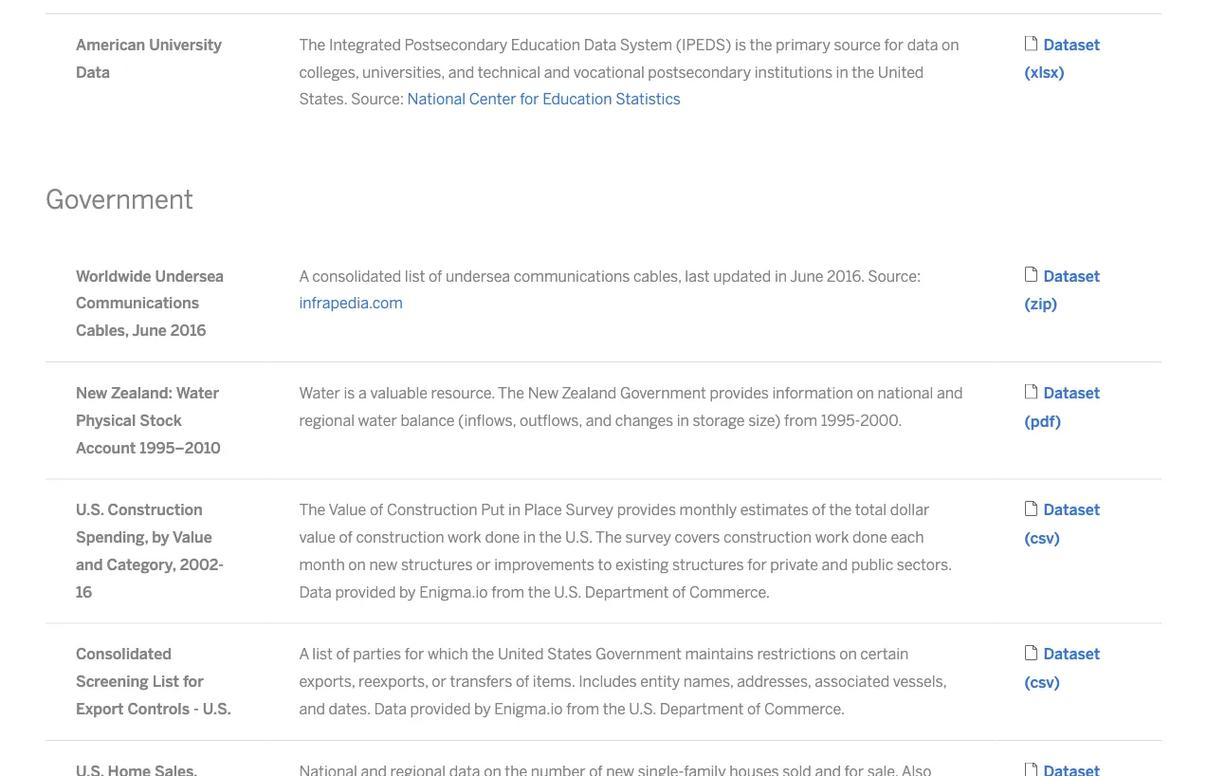 Task type: vqa. For each thing, say whether or not it's contained in the screenshot.
third WORKBOOK THUMBNAIL from the right
no



Task type: describe. For each thing, give the bounding box(es) containing it.
outflows,
[[520, 411, 583, 429]]

government inside water is a valuable resource. the new zealand government provides information on national and regional water balance (inflows, outflows, and changes in storage size) from 1995-2000.
[[620, 384, 707, 402]]

consolidated screening list for export controls - u.s.
[[76, 645, 231, 718]]

and inside u.s. construction spending, by value and category, 2002- 16
[[76, 556, 103, 574]]

the up to
[[596, 528, 622, 546]]

which
[[428, 645, 468, 663]]

water inside the "new zealand: water physical stock account 1995–2010"
[[176, 384, 219, 402]]

for inside the integrated postsecondary education data system (ipeds) is the primary source for data on colleges, universities, and technical and vocational postsecondary institutions in the united states. source:
[[885, 36, 904, 54]]

month
[[299, 556, 345, 574]]

monthly
[[680, 501, 737, 519]]

stock
[[140, 411, 182, 429]]

associated
[[815, 673, 890, 691]]

1 construction from the left
[[356, 528, 444, 546]]

june inside a consolidated list of undersea communications cables, last updated in june 2016. source: infrapedia.com
[[790, 267, 824, 285]]

list inside the a list of parties for which the united states government maintains restrictions on certain exports, reexports, or transfers of items. includes entity names, addresses, associated vessels, and dates. data provided by enigma.io from the u.s. department of commerce.
[[312, 645, 333, 663]]

dataset for a list of parties for which the united states government maintains restrictions on certain exports, reexports, or transfers of items. includes entity names, addresses, associated vessels, and dates. data provided by enigma.io from the u.s. department of commerce.
[[1044, 645, 1101, 663]]

the inside water is a valuable resource. the new zealand government provides information on national and regional water balance (inflows, outflows, and changes in storage size) from 1995-2000.
[[498, 384, 525, 402]]

dataset for the value of construction put in place survey provides monthly estimates of the total dollar value of construction work done in the u.s. the survey covers construction work done each month on new structures or improvements to existing structures for private and public sectors. data provided by enigma.io from the u.s. department of commerce.
[[1044, 501, 1101, 519]]

(inflows,
[[458, 411, 516, 429]]

institutions
[[755, 63, 833, 81]]

information
[[773, 384, 854, 402]]

from inside the a list of parties for which the united states government maintains restrictions on certain exports, reexports, or transfers of items. includes entity names, addresses, associated vessels, and dates. data provided by enigma.io from the u.s. department of commerce.
[[567, 700, 600, 718]]

screening
[[76, 673, 149, 691]]

of right "estimates"
[[812, 501, 826, 519]]

of up new
[[370, 501, 384, 519]]

0 vertical spatial government
[[46, 183, 194, 215]]

addresses,
[[737, 673, 812, 691]]

department inside the value of construction put in place survey provides monthly estimates of the total dollar value of construction work done in the u.s. the survey covers construction work done each month on new structures or improvements to existing structures for private and public sectors. data provided by enigma.io from the u.s. department of commerce.
[[585, 583, 669, 601]]

( for the integrated postsecondary education data system (ipeds) is the primary source for data on colleges, universities, and technical and vocational postsecondary institutions in the united states. source:
[[1025, 64, 1031, 82]]

and right national
[[937, 384, 964, 402]]

on inside the integrated postsecondary education data system (ipeds) is the primary source for data on colleges, universities, and technical and vocational postsecondary institutions in the united states. source:
[[942, 36, 960, 54]]

zealand
[[562, 384, 617, 402]]

account
[[76, 439, 136, 457]]

u.s. inside the consolidated screening list for export controls - u.s.
[[203, 700, 231, 718]]

american
[[76, 36, 145, 54]]

in inside water is a valuable resource. the new zealand government provides information on national and regional water balance (inflows, outflows, and changes in storage size) from 1995-2000.
[[677, 411, 690, 429]]

to
[[598, 556, 612, 574]]

category,
[[107, 556, 176, 574]]

-
[[194, 700, 199, 718]]

primary
[[776, 36, 831, 54]]

communications
[[76, 294, 199, 312]]

from inside the value of construction put in place survey provides monthly estimates of the total dollar value of construction work done in the u.s. the survey covers construction work done each month on new structures or improvements to existing structures for private and public sectors. data provided by enigma.io from the u.s. department of commerce.
[[492, 583, 525, 601]]

vessels,
[[894, 673, 947, 691]]

zip
[[1031, 295, 1052, 313]]

spending,
[[76, 528, 148, 546]]

enigma.io inside the value of construction put in place survey provides monthly estimates of the total dollar value of construction work done in the u.s. the survey covers construction work done each month on new structures or improvements to existing structures for private and public sectors. data provided by enigma.io from the u.s. department of commerce.
[[420, 583, 488, 601]]

( for a list of parties for which the united states government maintains restrictions on certain exports, reexports, or transfers of items. includes entity names, addresses, associated vessels, and dates. data provided by enigma.io from the u.s. department of commerce.
[[1025, 674, 1031, 692]]

undersea
[[155, 267, 224, 285]]

or inside the value of construction put in place survey provides monthly estimates of the total dollar value of construction work done in the u.s. the survey covers construction work done each month on new structures or improvements to existing structures for private and public sectors. data provided by enigma.io from the u.s. department of commerce.
[[476, 556, 491, 574]]

2 construction from the left
[[724, 528, 812, 546]]

includes
[[579, 673, 637, 691]]

for inside the a list of parties for which the united states government maintains restrictions on certain exports, reexports, or transfers of items. includes entity names, addresses, associated vessels, and dates. data provided by enigma.io from the u.s. department of commerce.
[[405, 645, 424, 663]]

the down "improvements"
[[528, 583, 551, 601]]

national center for education statistics
[[408, 90, 681, 108]]

national
[[878, 384, 934, 402]]

exports,
[[299, 673, 355, 691]]

in inside a consolidated list of undersea communications cables, last updated in june 2016. source: infrapedia.com
[[775, 267, 788, 285]]

of down "covers"
[[673, 583, 686, 601]]

xlsx
[[1031, 64, 1059, 82]]

consolidated
[[312, 267, 402, 285]]

( for the value of construction put in place survey provides monthly estimates of the total dollar value of construction work done in the u.s. the survey covers construction work done each month on new structures or improvements to existing structures for private and public sectors. data provided by enigma.io from the u.s. department of commerce.
[[1025, 529, 1031, 547]]

of inside a consolidated list of undersea communications cables, last updated in june 2016. source: infrapedia.com
[[429, 267, 442, 285]]

a list of parties for which the united states government maintains restrictions on certain exports, reexports, or transfers of items. includes entity names, addresses, associated vessels, and dates. data provided by enigma.io from the u.s. department of commerce.
[[299, 645, 947, 718]]

balance
[[401, 411, 455, 429]]

transfers
[[450, 673, 513, 691]]

2 structures from the left
[[673, 556, 744, 574]]

a for a consolidated list of undersea communications cables, last updated in june 2016. source: infrapedia.com
[[299, 267, 309, 285]]

is inside water is a valuable resource. the new zealand government provides information on national and regional water balance (inflows, outflows, and changes in storage size) from 1995-2000.
[[344, 384, 355, 402]]

and down zealand
[[586, 411, 612, 429]]

government inside the a list of parties for which the united states government maintains restrictions on certain exports, reexports, or transfers of items. includes entity names, addresses, associated vessels, and dates. data provided by enigma.io from the u.s. department of commerce.
[[596, 645, 682, 663]]

for down technical
[[520, 90, 540, 108]]

survey
[[566, 501, 614, 519]]

new inside the "new zealand: water physical stock account 1995–2010"
[[76, 384, 108, 402]]

infrapedia.com
[[299, 294, 403, 312]]

water
[[358, 411, 397, 429]]

enigma.io inside the a list of parties for which the united states government maintains restrictions on certain exports, reexports, or transfers of items. includes entity names, addresses, associated vessels, and dates. data provided by enigma.io from the u.s. department of commerce.
[[494, 700, 563, 718]]

provided inside the value of construction put in place survey provides monthly estimates of the total dollar value of construction work done in the u.s. the survey covers construction work done each month on new structures or improvements to existing structures for private and public sectors. data provided by enigma.io from the u.s. department of commerce.
[[335, 583, 396, 601]]

2000.
[[861, 411, 903, 429]]

the left primary
[[750, 36, 773, 54]]

1995-
[[821, 411, 861, 429]]

of up exports,
[[336, 645, 350, 663]]

u.s. inside the a list of parties for which the united states government maintains restrictions on certain exports, reexports, or transfers of items. includes entity names, addresses, associated vessels, and dates. data provided by enigma.io from the u.s. department of commerce.
[[629, 700, 657, 718]]

worldwide undersea communications cables, june 2016
[[76, 267, 224, 340]]

dataset for the integrated postsecondary education data system (ipeds) is the primary source for data on colleges, universities, and technical and vocational postsecondary institutions in the united states. source:
[[1044, 36, 1101, 54]]

zealand:
[[111, 384, 173, 402]]

) for a list of parties for which the united states government maintains restrictions on certain exports, reexports, or transfers of items. includes entity names, addresses, associated vessels, and dates. data provided by enigma.io from the u.s. department of commerce.
[[1054, 674, 1061, 692]]

in right put
[[509, 501, 521, 519]]

( pdf )
[[1025, 412, 1062, 430]]

on inside water is a valuable resource. the new zealand government provides information on national and regional water balance (inflows, outflows, and changes in storage size) from 1995-2000.
[[857, 384, 875, 402]]

is inside the integrated postsecondary education data system (ipeds) is the primary source for data on colleges, universities, and technical and vocational postsecondary institutions in the united states. source:
[[735, 36, 747, 54]]

cables,
[[76, 322, 129, 340]]

( for water is a valuable resource. the new zealand government provides information on national and regional water balance (inflows, outflows, and changes in storage size) from 1995-2000.
[[1025, 412, 1031, 430]]

private
[[771, 556, 819, 574]]

university
[[149, 36, 222, 54]]

data inside the integrated postsecondary education data system (ipeds) is the primary source for data on colleges, universities, and technical and vocational postsecondary institutions in the united states. source:
[[584, 36, 617, 54]]

u.s. construction spending, by value and category, 2002- 16
[[76, 501, 224, 601]]

from inside water is a valuable resource. the new zealand government provides information on national and regional water balance (inflows, outflows, and changes in storage size) from 1995-2000.
[[785, 411, 818, 429]]

united inside the a list of parties for which the united states government maintains restrictions on certain exports, reexports, or transfers of items. includes entity names, addresses, associated vessels, and dates. data provided by enigma.io from the u.s. department of commerce.
[[498, 645, 544, 663]]

valuable
[[370, 384, 428, 402]]

u.s. inside u.s. construction spending, by value and category, 2002- 16
[[76, 501, 104, 519]]

source: inside the integrated postsecondary education data system (ipeds) is the primary source for data on colleges, universities, and technical and vocational postsecondary institutions in the united states. source:
[[351, 90, 404, 108]]

the up transfers
[[472, 645, 495, 663]]

2016.
[[827, 267, 865, 285]]

16
[[76, 583, 92, 601]]

universities,
[[362, 63, 445, 81]]

water is a valuable resource. the new zealand government provides information on national and regional water balance (inflows, outflows, and changes in storage size) from 1995-2000.
[[299, 384, 964, 429]]

source
[[834, 36, 881, 54]]

department inside the a list of parties for which the united states government maintains restrictions on certain exports, reexports, or transfers of items. includes entity names, addresses, associated vessels, and dates. data provided by enigma.io from the u.s. department of commerce.
[[660, 700, 744, 718]]

controls
[[128, 700, 190, 718]]

technical
[[478, 63, 541, 81]]

2 done from the left
[[853, 528, 888, 546]]

value inside u.s. construction spending, by value and category, 2002- 16
[[173, 528, 212, 546]]

entity
[[641, 673, 680, 691]]

worldwide
[[76, 267, 151, 285]]

data inside the value of construction put in place survey provides monthly estimates of the total dollar value of construction work done in the u.s. the survey covers construction work done each month on new structures or improvements to existing structures for private and public sectors. data provided by enigma.io from the u.s. department of commerce.
[[299, 583, 332, 601]]

1 work from the left
[[448, 528, 482, 546]]

data inside the a list of parties for which the united states government maintains restrictions on certain exports, reexports, or transfers of items. includes entity names, addresses, associated vessels, and dates. data provided by enigma.io from the u.s. department of commerce.
[[374, 700, 407, 718]]

size)
[[749, 411, 781, 429]]

put
[[481, 501, 505, 519]]

states
[[547, 645, 592, 663]]

2002-
[[180, 556, 224, 574]]

national
[[408, 90, 466, 108]]

commerce. inside the value of construction put in place survey provides monthly estimates of the total dollar value of construction work done in the u.s. the survey covers construction work done each month on new structures or improvements to existing structures for private and public sectors. data provided by enigma.io from the u.s. department of commerce.
[[690, 583, 771, 601]]

regional
[[299, 411, 355, 429]]

education for data
[[511, 36, 581, 54]]

certain
[[861, 645, 909, 663]]

the left total
[[830, 501, 852, 519]]

on inside the a list of parties for which the united states government maintains restrictions on certain exports, reexports, or transfers of items. includes entity names, addresses, associated vessels, and dates. data provided by enigma.io from the u.s. department of commerce.
[[840, 645, 857, 663]]

postsecondary
[[648, 63, 752, 81]]

national center for education statistics link
[[408, 90, 681, 108]]

pdf
[[1031, 412, 1056, 430]]

vocational
[[574, 63, 645, 81]]

united inside the integrated postsecondary education data system (ipeds) is the primary source for data on colleges, universities, and technical and vocational postsecondary institutions in the united states. source:
[[878, 63, 924, 81]]

storage
[[693, 411, 745, 429]]

undersea
[[446, 267, 511, 285]]

new zealand: water physical stock account 1995–2010
[[76, 384, 221, 457]]

of left the items.
[[516, 673, 530, 691]]

construction inside the value of construction put in place survey provides monthly estimates of the total dollar value of construction work done in the u.s. the survey covers construction work done each month on new structures or improvements to existing structures for private and public sectors. data provided by enigma.io from the u.s. department of commerce.
[[387, 501, 478, 519]]

postsecondary
[[405, 36, 508, 54]]

2016
[[171, 322, 206, 340]]

resource.
[[431, 384, 495, 402]]



Task type: locate. For each thing, give the bounding box(es) containing it.
1 a from the top
[[299, 267, 309, 285]]

2 construction from the left
[[387, 501, 478, 519]]

1 vertical spatial united
[[498, 645, 544, 663]]

education for statistics
[[543, 90, 613, 108]]

u.s. down "improvements"
[[554, 583, 582, 601]]

0 vertical spatial or
[[476, 556, 491, 574]]

(
[[1025, 64, 1031, 82], [1025, 295, 1031, 313], [1025, 412, 1031, 430], [1025, 529, 1031, 547], [1025, 674, 1031, 692]]

improvements
[[495, 556, 595, 574]]

list up exports,
[[312, 645, 333, 663]]

a
[[299, 267, 309, 285], [299, 645, 309, 663]]

1 dataset from the top
[[1044, 36, 1101, 54]]

0 horizontal spatial or
[[432, 673, 447, 691]]

by up category,
[[152, 528, 169, 546]]

0 vertical spatial list
[[405, 267, 425, 285]]

1 vertical spatial education
[[543, 90, 613, 108]]

2 ( csv ) from the top
[[1025, 674, 1061, 692]]

in
[[836, 63, 849, 81], [775, 267, 788, 285], [677, 411, 690, 429], [509, 501, 521, 519], [524, 528, 536, 546]]

) for the value of construction put in place survey provides monthly estimates of the total dollar value of construction work done in the u.s. the survey covers construction work done each month on new structures or improvements to existing structures for private and public sectors. data provided by enigma.io from the u.s. department of commerce.
[[1054, 529, 1061, 547]]

1 vertical spatial from
[[492, 583, 525, 601]]

changes
[[616, 411, 674, 429]]

enigma.io
[[420, 583, 488, 601], [494, 700, 563, 718]]

u.s. down the survey on the bottom of page
[[566, 528, 593, 546]]

data down reexports,
[[374, 700, 407, 718]]

construction up spending,
[[108, 501, 203, 519]]

0 horizontal spatial from
[[492, 583, 525, 601]]

source: inside a consolidated list of undersea communications cables, last updated in june 2016. source: infrapedia.com
[[868, 267, 922, 285]]

1 new from the left
[[76, 384, 108, 402]]

in down place
[[524, 528, 536, 546]]

source: right 2016.
[[868, 267, 922, 285]]

the integrated postsecondary education data system (ipeds) is the primary source for data on colleges, universities, and technical and vocational postsecondary institutions in the united states. source:
[[299, 36, 960, 108]]

place
[[524, 501, 562, 519]]

source: down universities, at the top
[[351, 90, 404, 108]]

structures right new
[[401, 556, 473, 574]]

for left data
[[885, 36, 904, 54]]

a for a list of parties for which the united states government maintains restrictions on certain exports, reexports, or transfers of items. includes entity names, addresses, associated vessels, and dates. data provided by enigma.io from the u.s. department of commerce.
[[299, 645, 309, 663]]

csv for the value of construction put in place survey provides monthly estimates of the total dollar value of construction work done in the u.s. the survey covers construction work done each month on new structures or improvements to existing structures for private and public sectors. data provided by enigma.io from the u.s. department of commerce.
[[1031, 529, 1054, 547]]

1 csv from the top
[[1031, 529, 1054, 547]]

construction
[[356, 528, 444, 546], [724, 528, 812, 546]]

covers
[[675, 528, 721, 546]]

department
[[585, 583, 669, 601], [660, 700, 744, 718]]

construction
[[108, 501, 203, 519], [387, 501, 478, 519]]

on right data
[[942, 36, 960, 54]]

center
[[469, 90, 517, 108]]

provided
[[335, 583, 396, 601], [410, 700, 471, 718]]

1 vertical spatial provided
[[410, 700, 471, 718]]

a inside the a list of parties for which the united states government maintains restrictions on certain exports, reexports, or transfers of items. includes entity names, addresses, associated vessels, and dates. data provided by enigma.io from the u.s. department of commerce.
[[299, 645, 309, 663]]

value up 2002-
[[173, 528, 212, 546]]

existing
[[616, 556, 669, 574]]

is right '(ipeds)'
[[735, 36, 747, 54]]

0 horizontal spatial work
[[448, 528, 482, 546]]

for left private
[[748, 556, 767, 574]]

data up vocational on the top of the page
[[584, 36, 617, 54]]

0 horizontal spatial united
[[498, 645, 544, 663]]

1 vertical spatial a
[[299, 645, 309, 663]]

0 vertical spatial value
[[329, 501, 367, 519]]

2 work from the left
[[816, 528, 850, 546]]

list
[[405, 267, 425, 285], [312, 645, 333, 663]]

infrapedia.com link
[[299, 294, 403, 312]]

the
[[750, 36, 773, 54], [852, 63, 875, 81], [830, 501, 852, 519], [539, 528, 562, 546], [528, 583, 551, 601], [472, 645, 495, 663], [603, 700, 626, 718]]

construction left put
[[387, 501, 478, 519]]

government up entity
[[596, 645, 682, 663]]

for up -
[[183, 673, 204, 691]]

in down source
[[836, 63, 849, 81]]

in left storage
[[677, 411, 690, 429]]

1 horizontal spatial provides
[[710, 384, 769, 402]]

3 dataset from the top
[[1044, 384, 1101, 402]]

u.s.
[[76, 501, 104, 519], [566, 528, 593, 546], [554, 583, 582, 601], [203, 700, 231, 718], [629, 700, 657, 718]]

data down american
[[76, 63, 110, 81]]

june down communications
[[132, 322, 167, 340]]

is
[[735, 36, 747, 54], [344, 384, 355, 402]]

reexports,
[[359, 673, 429, 691]]

government up changes
[[620, 384, 707, 402]]

construction inside u.s. construction spending, by value and category, 2002- 16
[[108, 501, 203, 519]]

value up value
[[329, 501, 367, 519]]

on inside the value of construction put in place survey provides monthly estimates of the total dollar value of construction work done in the u.s. the survey covers construction work done each month on new structures or improvements to existing structures for private and public sectors. data provided by enigma.io from the u.s. department of commerce.
[[348, 556, 366, 574]]

2 ( from the top
[[1025, 295, 1031, 313]]

list
[[152, 673, 179, 691]]

2 horizontal spatial by
[[474, 700, 491, 718]]

1 ( from the top
[[1025, 64, 1031, 82]]

u.s. up spending,
[[76, 501, 104, 519]]

1 vertical spatial provides
[[617, 501, 676, 519]]

colleges,
[[299, 63, 359, 81]]

0 horizontal spatial construction
[[108, 501, 203, 519]]

physical
[[76, 411, 136, 429]]

education
[[511, 36, 581, 54], [543, 90, 613, 108]]

new up physical
[[76, 384, 108, 402]]

0 vertical spatial united
[[878, 63, 924, 81]]

0 vertical spatial ( csv )
[[1025, 529, 1061, 547]]

june
[[790, 267, 824, 285], [132, 322, 167, 340]]

1 vertical spatial commerce.
[[765, 700, 845, 718]]

from down information
[[785, 411, 818, 429]]

3 ( from the top
[[1025, 412, 1031, 430]]

items.
[[533, 673, 575, 691]]

water up stock
[[176, 384, 219, 402]]

0 vertical spatial provided
[[335, 583, 396, 601]]

of
[[429, 267, 442, 285], [370, 501, 384, 519], [812, 501, 826, 519], [339, 528, 353, 546], [673, 583, 686, 601], [336, 645, 350, 663], [516, 673, 530, 691], [748, 700, 761, 718]]

the down includes
[[603, 700, 626, 718]]

public
[[852, 556, 894, 574]]

the up value
[[299, 501, 326, 519]]

and up the 16
[[76, 556, 103, 574]]

0 vertical spatial csv
[[1031, 529, 1054, 547]]

american university data
[[76, 36, 222, 81]]

1 vertical spatial enigma.io
[[494, 700, 563, 718]]

of left undersea
[[429, 267, 442, 285]]

a up exports,
[[299, 645, 309, 663]]

1 horizontal spatial or
[[476, 556, 491, 574]]

and up national center for education statistics link
[[544, 63, 570, 81]]

csv
[[1031, 529, 1054, 547], [1031, 674, 1054, 692]]

a left consolidated
[[299, 267, 309, 285]]

cables,
[[634, 267, 682, 285]]

1 vertical spatial ( csv )
[[1025, 674, 1061, 692]]

and inside the a list of parties for which the united states government maintains restrictions on certain exports, reexports, or transfers of items. includes entity names, addresses, associated vessels, and dates. data provided by enigma.io from the u.s. department of commerce.
[[299, 700, 325, 718]]

5 dataset from the top
[[1044, 645, 1101, 663]]

for inside the consolidated screening list for export controls - u.s.
[[183, 673, 204, 691]]

2 dataset from the top
[[1044, 267, 1101, 285]]

1 horizontal spatial united
[[878, 63, 924, 81]]

survey
[[626, 528, 672, 546]]

1 vertical spatial csv
[[1031, 674, 1054, 692]]

dates.
[[329, 700, 371, 718]]

construction up new
[[356, 528, 444, 546]]

the up colleges,
[[299, 36, 326, 54]]

1 horizontal spatial water
[[299, 384, 341, 402]]

0 vertical spatial is
[[735, 36, 747, 54]]

0 horizontal spatial source:
[[351, 90, 404, 108]]

(ipeds)
[[676, 36, 732, 54]]

csv for a list of parties for which the united states government maintains restrictions on certain exports, reexports, or transfers of items. includes entity names, addresses, associated vessels, and dates. data provided by enigma.io from the u.s. department of commerce.
[[1031, 674, 1054, 692]]

0 horizontal spatial june
[[132, 322, 167, 340]]

list right consolidated
[[405, 267, 425, 285]]

a
[[359, 384, 367, 402]]

united down data
[[878, 63, 924, 81]]

names,
[[684, 673, 734, 691]]

1 vertical spatial department
[[660, 700, 744, 718]]

education down vocational on the top of the page
[[543, 90, 613, 108]]

0 horizontal spatial structures
[[401, 556, 473, 574]]

commerce. down addresses,
[[765, 700, 845, 718]]

0 horizontal spatial list
[[312, 645, 333, 663]]

new
[[76, 384, 108, 402], [528, 384, 559, 402]]

structures down "covers"
[[673, 556, 744, 574]]

1 horizontal spatial from
[[567, 700, 600, 718]]

1 horizontal spatial by
[[399, 583, 416, 601]]

4 ( from the top
[[1025, 529, 1031, 547]]

work down put
[[448, 528, 482, 546]]

states.
[[299, 90, 348, 108]]

provided inside the a list of parties for which the united states government maintains restrictions on certain exports, reexports, or transfers of items. includes entity names, addresses, associated vessels, and dates. data provided by enigma.io from the u.s. department of commerce.
[[410, 700, 471, 718]]

0 horizontal spatial water
[[176, 384, 219, 402]]

u.s. right -
[[203, 700, 231, 718]]

of down addresses,
[[748, 700, 761, 718]]

new up "outflows,"
[[528, 384, 559, 402]]

1 vertical spatial government
[[620, 384, 707, 402]]

on left new
[[348, 556, 366, 574]]

0 horizontal spatial provides
[[617, 501, 676, 519]]

commerce.
[[690, 583, 771, 601], [765, 700, 845, 718]]

work up private
[[816, 528, 850, 546]]

1 horizontal spatial done
[[853, 528, 888, 546]]

0 horizontal spatial new
[[76, 384, 108, 402]]

by inside u.s. construction spending, by value and category, 2002- 16
[[152, 528, 169, 546]]

2 csv from the top
[[1031, 674, 1054, 692]]

last
[[685, 267, 710, 285]]

1 horizontal spatial work
[[816, 528, 850, 546]]

parties
[[353, 645, 401, 663]]

and inside the value of construction put in place survey provides monthly estimates of the total dollar value of construction work done in the u.s. the survey covers construction work done each month on new structures or improvements to existing structures for private and public sectors. data provided by enigma.io from the u.s. department of commerce.
[[822, 556, 848, 574]]

provided down transfers
[[410, 700, 471, 718]]

integrated
[[329, 36, 401, 54]]

1 done from the left
[[485, 528, 520, 546]]

0 vertical spatial department
[[585, 583, 669, 601]]

1 vertical spatial is
[[344, 384, 355, 402]]

4 dataset from the top
[[1044, 501, 1101, 519]]

by up parties
[[399, 583, 416, 601]]

0 horizontal spatial done
[[485, 528, 520, 546]]

1 vertical spatial june
[[132, 322, 167, 340]]

new inside water is a valuable resource. the new zealand government provides information on national and regional water balance (inflows, outflows, and changes in storage size) from 1995-2000.
[[528, 384, 559, 402]]

0 vertical spatial commerce.
[[690, 583, 771, 601]]

or
[[476, 556, 491, 574], [432, 673, 447, 691]]

sectors.
[[897, 556, 952, 574]]

department down names, at the right of the page
[[660, 700, 744, 718]]

the down source
[[852, 63, 875, 81]]

united up the items.
[[498, 645, 544, 663]]

structures
[[401, 556, 473, 574], [673, 556, 744, 574]]

estimates
[[741, 501, 809, 519]]

a consolidated list of undersea communications cables, last updated in june 2016. source: infrapedia.com
[[299, 267, 922, 312]]

june left 2016.
[[790, 267, 824, 285]]

provides inside the value of construction put in place survey provides monthly estimates of the total dollar value of construction work done in the u.s. the survey covers construction work done each month on new structures or improvements to existing structures for private and public sectors. data provided by enigma.io from the u.s. department of commerce.
[[617, 501, 676, 519]]

on up associated
[[840, 645, 857, 663]]

0 horizontal spatial value
[[173, 528, 212, 546]]

provided down new
[[335, 583, 396, 601]]

( xlsx )
[[1025, 64, 1065, 82]]

water inside water is a valuable resource. the new zealand government provides information on national and regional water balance (inflows, outflows, and changes in storage size) from 1995-2000.
[[299, 384, 341, 402]]

a inside a consolidated list of undersea communications cables, last updated in june 2016. source: infrapedia.com
[[299, 267, 309, 285]]

done down total
[[853, 528, 888, 546]]

water up 'regional'
[[299, 384, 341, 402]]

export
[[76, 700, 124, 718]]

1 horizontal spatial value
[[329, 501, 367, 519]]

0 vertical spatial a
[[299, 267, 309, 285]]

data down month
[[299, 583, 332, 601]]

data inside american university data
[[76, 63, 110, 81]]

done down put
[[485, 528, 520, 546]]

1 horizontal spatial is
[[735, 36, 747, 54]]

provides inside water is a valuable resource. the new zealand government provides information on national and regional water balance (inflows, outflows, and changes in storage size) from 1995-2000.
[[710, 384, 769, 402]]

1 vertical spatial list
[[312, 645, 333, 663]]

government up worldwide
[[46, 183, 194, 215]]

dollar
[[891, 501, 930, 519]]

value inside the value of construction put in place survey provides monthly estimates of the total dollar value of construction work done in the u.s. the survey covers construction work done each month on new structures or improvements to existing structures for private and public sectors. data provided by enigma.io from the u.s. department of commerce.
[[329, 501, 367, 519]]

of right value
[[339, 528, 353, 546]]

consolidated
[[76, 645, 172, 663]]

1 horizontal spatial provided
[[410, 700, 471, 718]]

0 horizontal spatial enigma.io
[[420, 583, 488, 601]]

education inside the integrated postsecondary education data system (ipeds) is the primary source for data on colleges, universities, and technical and vocational postsecondary institutions in the united states. source:
[[511, 36, 581, 54]]

0 vertical spatial enigma.io
[[420, 583, 488, 601]]

or inside the a list of parties for which the united states government maintains restrictions on certain exports, reexports, or transfers of items. includes entity names, addresses, associated vessels, and dates. data provided by enigma.io from the u.s. department of commerce.
[[432, 673, 447, 691]]

1995–2010
[[140, 439, 221, 457]]

dataset for water is a valuable resource. the new zealand government provides information on national and regional water balance (inflows, outflows, and changes in storage size) from 1995-2000.
[[1044, 384, 1101, 402]]

1 water from the left
[[176, 384, 219, 402]]

by
[[152, 528, 169, 546], [399, 583, 416, 601], [474, 700, 491, 718]]

government
[[46, 183, 194, 215], [620, 384, 707, 402], [596, 645, 682, 663]]

provides up storage
[[710, 384, 769, 402]]

1 structures from the left
[[401, 556, 473, 574]]

0 vertical spatial from
[[785, 411, 818, 429]]

for inside the value of construction put in place survey provides monthly estimates of the total dollar value of construction work done in the u.s. the survey covers construction work done each month on new structures or improvements to existing structures for private and public sectors. data provided by enigma.io from the u.s. department of commerce.
[[748, 556, 767, 574]]

( csv ) for the value of construction put in place survey provides monthly estimates of the total dollar value of construction work done in the u.s. the survey covers construction work done each month on new structures or improvements to existing structures for private and public sectors. data provided by enigma.io from the u.s. department of commerce.
[[1025, 529, 1061, 547]]

2 a from the top
[[299, 645, 309, 663]]

updated
[[714, 267, 772, 285]]

list inside a consolidated list of undersea communications cables, last updated in june 2016. source: infrapedia.com
[[405, 267, 425, 285]]

1 horizontal spatial enigma.io
[[494, 700, 563, 718]]

and
[[448, 63, 475, 81], [544, 63, 570, 81], [937, 384, 964, 402], [586, 411, 612, 429], [76, 556, 103, 574], [822, 556, 848, 574], [299, 700, 325, 718]]

) for water is a valuable resource. the new zealand government provides information on national and regional water balance (inflows, outflows, and changes in storage size) from 1995-2000.
[[1056, 412, 1062, 430]]

by inside the value of construction put in place survey provides monthly estimates of the total dollar value of construction work done in the u.s. the survey covers construction work done each month on new structures or improvements to existing structures for private and public sectors. data provided by enigma.io from the u.s. department of commerce.
[[399, 583, 416, 601]]

1 vertical spatial value
[[173, 528, 212, 546]]

maintains
[[685, 645, 754, 663]]

from down "improvements"
[[492, 583, 525, 601]]

0 horizontal spatial is
[[344, 384, 355, 402]]

0 vertical spatial source:
[[351, 90, 404, 108]]

in right updated
[[775, 267, 788, 285]]

provides up survey
[[617, 501, 676, 519]]

0 horizontal spatial provided
[[335, 583, 396, 601]]

june inside worldwide undersea communications cables, june 2016
[[132, 322, 167, 340]]

new
[[369, 556, 398, 574]]

u.s. down entity
[[629, 700, 657, 718]]

0 vertical spatial june
[[790, 267, 824, 285]]

enigma.io down the items.
[[494, 700, 563, 718]]

1 horizontal spatial construction
[[724, 528, 812, 546]]

1 ( csv ) from the top
[[1025, 529, 1061, 547]]

in inside the integrated postsecondary education data system (ipeds) is the primary source for data on colleges, universities, and technical and vocational postsecondary institutions in the united states. source:
[[836, 63, 849, 81]]

on up 2000.
[[857, 384, 875, 402]]

2 new from the left
[[528, 384, 559, 402]]

and down exports,
[[299, 700, 325, 718]]

system
[[620, 36, 673, 54]]

by inside the a list of parties for which the united states government maintains restrictions on certain exports, reexports, or transfers of items. includes entity names, addresses, associated vessels, and dates. data provided by enigma.io from the u.s. department of commerce.
[[474, 700, 491, 718]]

each
[[891, 528, 925, 546]]

5 ( from the top
[[1025, 674, 1031, 692]]

communications
[[514, 267, 630, 285]]

commerce. inside the a list of parties for which the united states government maintains restrictions on certain exports, reexports, or transfers of items. includes entity names, addresses, associated vessels, and dates. data provided by enigma.io from the u.s. department of commerce.
[[765, 700, 845, 718]]

1 horizontal spatial june
[[790, 267, 824, 285]]

1 vertical spatial by
[[399, 583, 416, 601]]

by down transfers
[[474, 700, 491, 718]]

2 vertical spatial government
[[596, 645, 682, 663]]

1 horizontal spatial list
[[405, 267, 425, 285]]

( for a consolidated list of undersea communications cables, last updated in june 2016. source:
[[1025, 295, 1031, 313]]

for left the "which"
[[405, 645, 424, 663]]

enigma.io up the "which"
[[420, 583, 488, 601]]

commerce. up maintains
[[690, 583, 771, 601]]

2 vertical spatial from
[[567, 700, 600, 718]]

the up "improvements"
[[539, 528, 562, 546]]

is left a
[[344, 384, 355, 402]]

( csv ) for a list of parties for which the united states government maintains restrictions on certain exports, reexports, or transfers of items. includes entity names, addresses, associated vessels, and dates. data provided by enigma.io from the u.s. department of commerce.
[[1025, 674, 1061, 692]]

department down existing
[[585, 583, 669, 601]]

restrictions
[[757, 645, 836, 663]]

the up (inflows,
[[498, 384, 525, 402]]

1 horizontal spatial source:
[[868, 267, 922, 285]]

1 horizontal spatial new
[[528, 384, 559, 402]]

1 horizontal spatial structures
[[673, 556, 744, 574]]

0 horizontal spatial by
[[152, 528, 169, 546]]

2 vertical spatial by
[[474, 700, 491, 718]]

or down the "which"
[[432, 673, 447, 691]]

) for a consolidated list of undersea communications cables, last updated in june 2016. source:
[[1052, 295, 1058, 313]]

1 horizontal spatial construction
[[387, 501, 478, 519]]

and down the postsecondary
[[448, 63, 475, 81]]

1 vertical spatial or
[[432, 673, 447, 691]]

) for the integrated postsecondary education data system (ipeds) is the primary source for data on colleges, universities, and technical and vocational postsecondary institutions in the united states. source:
[[1059, 64, 1065, 82]]

water
[[176, 384, 219, 402], [299, 384, 341, 402]]

education up technical
[[511, 36, 581, 54]]

the inside the integrated postsecondary education data system (ipeds) is the primary source for data on colleges, universities, and technical and vocational postsecondary institutions in the united states. source:
[[299, 36, 326, 54]]

0 horizontal spatial construction
[[356, 528, 444, 546]]

0 vertical spatial education
[[511, 36, 581, 54]]

0 vertical spatial provides
[[710, 384, 769, 402]]

dataset for a consolidated list of undersea communications cables, last updated in june 2016. source:
[[1044, 267, 1101, 285]]

from down includes
[[567, 700, 600, 718]]

2 horizontal spatial from
[[785, 411, 818, 429]]

2 water from the left
[[299, 384, 341, 402]]

construction down "estimates"
[[724, 528, 812, 546]]

and left public
[[822, 556, 848, 574]]

statistics
[[616, 90, 681, 108]]

1 vertical spatial source:
[[868, 267, 922, 285]]

0 vertical spatial by
[[152, 528, 169, 546]]

1 construction from the left
[[108, 501, 203, 519]]

on
[[942, 36, 960, 54], [857, 384, 875, 402], [348, 556, 366, 574], [840, 645, 857, 663]]

or down put
[[476, 556, 491, 574]]



